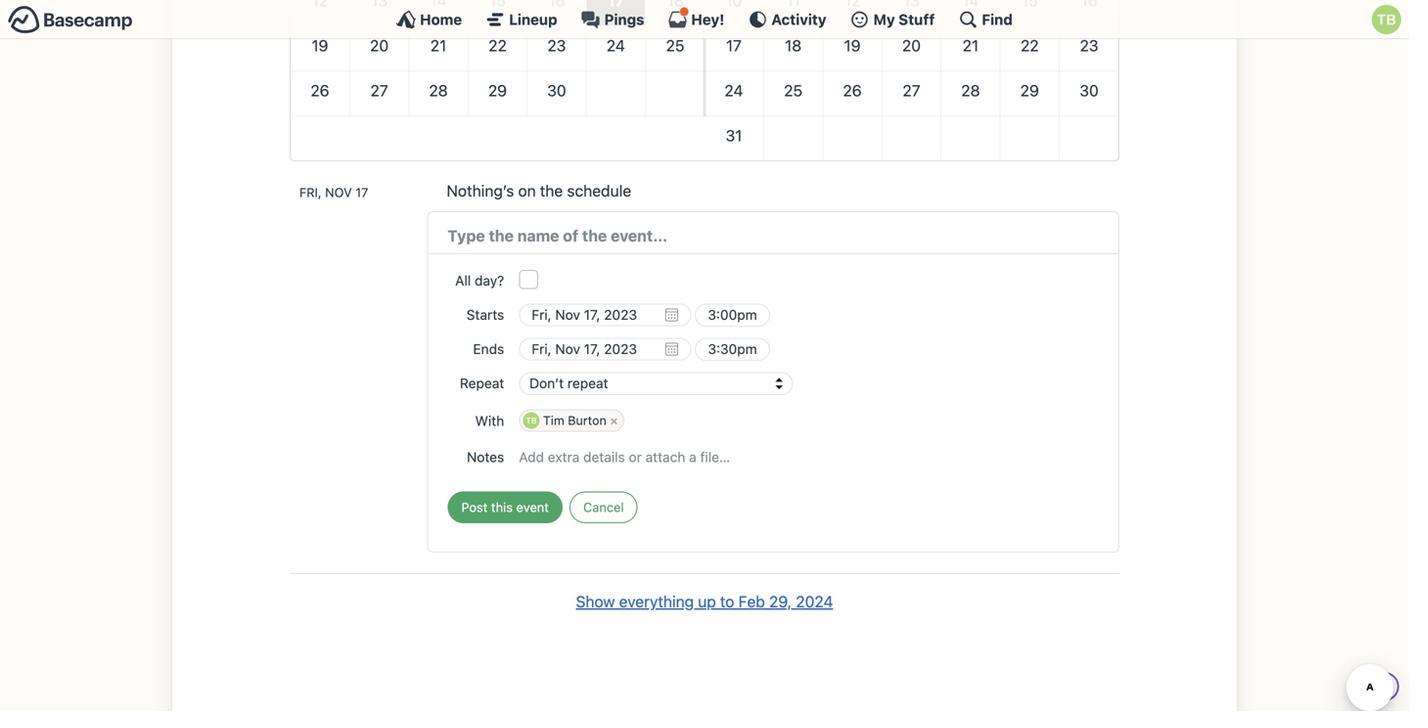 Task type: vqa. For each thing, say whether or not it's contained in the screenshot.
Focusing popup button
no



Task type: describe. For each thing, give the bounding box(es) containing it.
activity
[[771, 11, 826, 28]]

up
[[698, 592, 716, 611]]

choose date… field for ends
[[519, 338, 691, 361]]

schedule
[[567, 182, 631, 200]]

×
[[610, 413, 618, 428]]

all
[[455, 273, 471, 289]]

cancel button
[[570, 492, 638, 524]]

all day?
[[455, 273, 504, 289]]

tim
[[543, 413, 564, 428]]

fri, nov 17
[[299, 185, 368, 200]]

home
[[420, 11, 462, 28]]

the
[[540, 182, 563, 200]]

my stuff
[[873, 11, 935, 28]]

everything
[[619, 592, 694, 611]]

hey!
[[691, 11, 724, 28]]

main element
[[0, 0, 1409, 39]]

find button
[[958, 10, 1013, 29]]

show        everything      up to        feb 29, 2024
[[576, 592, 833, 611]]

ends
[[473, 341, 504, 357]]

tim burton ×
[[543, 413, 618, 428]]

Notes text field
[[519, 440, 1099, 475]]

show
[[576, 592, 615, 611]]

activity link
[[748, 10, 826, 29]]

post
[[461, 500, 488, 515]]

lineup
[[509, 11, 557, 28]]

post this event button
[[448, 492, 563, 524]]

tim burton image
[[1372, 5, 1401, 34]]

2024
[[796, 592, 833, 611]]

With text field
[[626, 408, 1099, 434]]

nov
[[325, 185, 352, 200]]

17
[[355, 185, 368, 200]]

fri,
[[299, 185, 322, 200]]



Task type: locate. For each thing, give the bounding box(es) containing it.
pings
[[604, 11, 644, 28]]

1 choose date… field from the top
[[519, 304, 691, 326]]

hey! button
[[668, 7, 724, 29]]

event
[[516, 500, 549, 515]]

0 vertical spatial pick a time… field
[[695, 304, 770, 327]]

show        everything      up to        feb 29, 2024 button
[[576, 590, 833, 614]]

1 vertical spatial pick a time… field
[[695, 338, 770, 361]]

nothing's on the schedule
[[447, 182, 631, 200]]

on
[[518, 182, 536, 200]]

Type the name of the event… text field
[[448, 224, 1099, 248]]

1 pick a time… field from the top
[[695, 304, 770, 327]]

choose date… field for starts
[[519, 304, 691, 326]]

× link
[[605, 412, 623, 429]]

2 pick a time… field from the top
[[695, 338, 770, 361]]

29,
[[769, 592, 792, 611]]

switch accounts image
[[8, 5, 133, 35]]

Choose date… field
[[519, 304, 691, 326], [519, 338, 691, 361]]

notes
[[467, 449, 504, 465]]

cancel
[[583, 500, 624, 515]]

day?
[[475, 273, 504, 289]]

my
[[873, 11, 895, 28]]

this
[[491, 500, 513, 515]]

pick a time… field for ends
[[695, 338, 770, 361]]

burton
[[568, 413, 607, 428]]

nothing's
[[447, 182, 514, 200]]

with
[[475, 413, 504, 429]]

my stuff button
[[850, 10, 935, 29]]

0 vertical spatial choose date… field
[[519, 304, 691, 326]]

2 choose date… field from the top
[[519, 338, 691, 361]]

find
[[982, 11, 1013, 28]]

post this event
[[461, 500, 549, 515]]

Pick a time… field
[[695, 304, 770, 327], [695, 338, 770, 361]]

stuff
[[899, 11, 935, 28]]

starts
[[466, 307, 504, 323]]

pings button
[[581, 10, 644, 29]]

feb
[[738, 592, 765, 611]]

to
[[720, 592, 734, 611]]

home link
[[396, 10, 462, 29]]

repeat
[[460, 375, 504, 392]]

lineup link
[[486, 10, 557, 29]]

pick a time… field for starts
[[695, 304, 770, 327]]

1 vertical spatial choose date… field
[[519, 338, 691, 361]]



